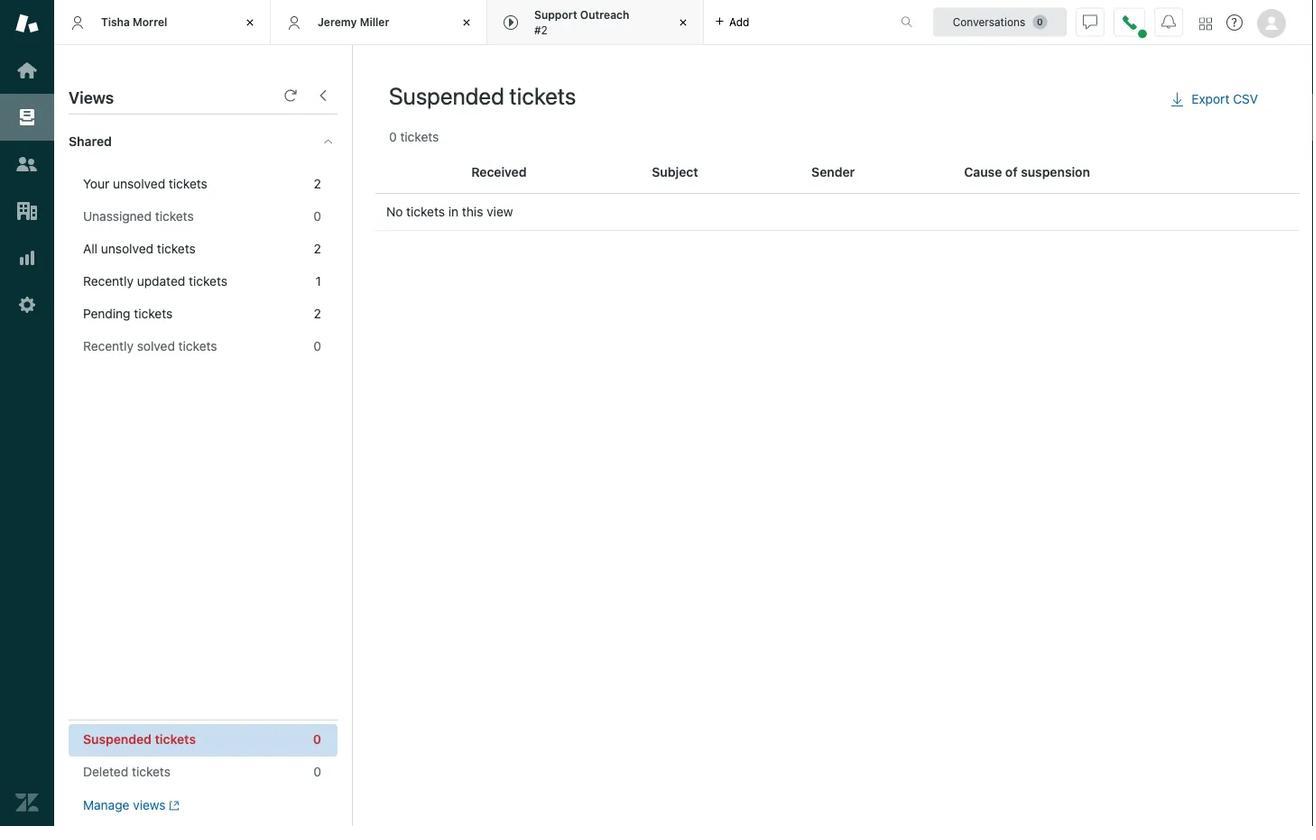 Task type: locate. For each thing, give the bounding box(es) containing it.
0 vertical spatial unsolved
[[113, 176, 165, 191]]

1 horizontal spatial close image
[[458, 14, 476, 32]]

0 vertical spatial suspended tickets
[[389, 82, 576, 109]]

(opens in a new tab) image
[[166, 801, 180, 811]]

1 horizontal spatial suspended
[[389, 82, 504, 109]]

1
[[316, 274, 321, 289]]

get started image
[[15, 59, 39, 82]]

unsolved
[[113, 176, 165, 191], [101, 241, 153, 256]]

2 close image from the left
[[458, 14, 476, 32]]

admin image
[[15, 293, 39, 317]]

tabs tab list
[[54, 0, 882, 45]]

suspended tickets for 0
[[83, 732, 196, 747]]

2 recently from the top
[[83, 339, 134, 354]]

in
[[448, 204, 459, 219]]

add button
[[704, 0, 760, 44]]

unassigned
[[83, 209, 152, 224]]

2 for your unsolved tickets
[[314, 176, 321, 191]]

manage views
[[83, 798, 166, 813]]

0 vertical spatial suspended
[[389, 82, 504, 109]]

2 down "1"
[[314, 306, 321, 321]]

2 down collapse views pane icon
[[314, 176, 321, 191]]

main element
[[0, 0, 54, 827]]

2
[[314, 176, 321, 191], [314, 241, 321, 256], [314, 306, 321, 321]]

0 vertical spatial recently
[[83, 274, 134, 289]]

recently
[[83, 274, 134, 289], [83, 339, 134, 354]]

reporting image
[[15, 246, 39, 270]]

1 horizontal spatial suspended tickets
[[389, 82, 576, 109]]

jeremy miller tab
[[271, 0, 487, 45]]

recently for recently updated tickets
[[83, 274, 134, 289]]

recently up pending
[[83, 274, 134, 289]]

suspended up deleted tickets
[[83, 732, 152, 747]]

suspended tickets
[[389, 82, 576, 109], [83, 732, 196, 747]]

solved
[[137, 339, 175, 354]]

1 vertical spatial suspended
[[83, 732, 152, 747]]

unassigned tickets
[[83, 209, 194, 224]]

jeremy
[[318, 16, 357, 28]]

morrel
[[133, 16, 167, 28]]

2 up "1"
[[314, 241, 321, 256]]

pending tickets
[[83, 306, 173, 321]]

suspended tickets up deleted tickets
[[83, 732, 196, 747]]

tickets up "views"
[[132, 765, 170, 780]]

close image
[[241, 14, 259, 32], [458, 14, 476, 32]]

tab containing support outreach
[[487, 0, 704, 45]]

suspended
[[389, 82, 504, 109], [83, 732, 152, 747]]

tickets right 'solved' on the left of page
[[178, 339, 217, 354]]

2 2 from the top
[[314, 241, 321, 256]]

3 2 from the top
[[314, 306, 321, 321]]

1 2 from the top
[[314, 176, 321, 191]]

0 horizontal spatial suspended
[[83, 732, 152, 747]]

tab
[[487, 0, 704, 45]]

1 vertical spatial unsolved
[[101, 241, 153, 256]]

tickets up updated
[[157, 241, 196, 256]]

export csv button
[[1154, 81, 1273, 117]]

deleted tickets
[[83, 765, 170, 780]]

close image left #2
[[458, 14, 476, 32]]

unsolved down unassigned on the left of the page
[[101, 241, 153, 256]]

0 vertical spatial 2
[[314, 176, 321, 191]]

conversations button
[[933, 8, 1067, 37]]

suspended tickets down tabs tab list
[[389, 82, 576, 109]]

tisha morrel tab
[[54, 0, 271, 45]]

support
[[534, 9, 577, 21]]

0 horizontal spatial close image
[[241, 14, 259, 32]]

2 for all unsolved tickets
[[314, 241, 321, 256]]

1 vertical spatial 2
[[314, 241, 321, 256]]

all
[[83, 241, 98, 256]]

close image inside jeremy miller tab
[[458, 14, 476, 32]]

view
[[487, 204, 513, 219]]

zendesk image
[[15, 791, 39, 815]]

conversations
[[953, 16, 1025, 28]]

1 vertical spatial suspended tickets
[[83, 732, 196, 747]]

get help image
[[1226, 14, 1243, 31]]

tickets
[[509, 82, 576, 109], [400, 129, 439, 144], [169, 176, 207, 191], [406, 204, 445, 219], [155, 209, 194, 224], [157, 241, 196, 256], [189, 274, 227, 289], [134, 306, 173, 321], [178, 339, 217, 354], [155, 732, 196, 747], [132, 765, 170, 780]]

#2
[[534, 23, 548, 36]]

0 for unassigned tickets
[[313, 209, 321, 224]]

close image
[[674, 14, 692, 32]]

all unsolved tickets
[[83, 241, 196, 256]]

close image for jeremy miller
[[458, 14, 476, 32]]

1 close image from the left
[[241, 14, 259, 32]]

suspended tickets for 0 tickets
[[389, 82, 576, 109]]

close image left jeremy
[[241, 14, 259, 32]]

0
[[389, 129, 397, 144], [313, 209, 321, 224], [313, 339, 321, 354], [313, 732, 321, 747], [313, 765, 321, 780]]

zendesk products image
[[1199, 18, 1212, 30]]

close image inside the tisha morrel tab
[[241, 14, 259, 32]]

recently down pending
[[83, 339, 134, 354]]

collapse views pane image
[[316, 88, 330, 103]]

tisha
[[101, 16, 130, 28]]

add
[[729, 16, 749, 28]]

tickets up deleted tickets
[[155, 732, 196, 747]]

1 vertical spatial recently
[[83, 339, 134, 354]]

miller
[[360, 16, 389, 28]]

customers image
[[15, 153, 39, 176]]

suspended up '0 tickets'
[[389, 82, 504, 109]]

0 horizontal spatial suspended tickets
[[83, 732, 196, 747]]

unsolved up unassigned tickets
[[113, 176, 165, 191]]

pending
[[83, 306, 130, 321]]

1 recently from the top
[[83, 274, 134, 289]]

2 vertical spatial 2
[[314, 306, 321, 321]]



Task type: describe. For each thing, give the bounding box(es) containing it.
recently for recently solved tickets
[[83, 339, 134, 354]]

manage views link
[[83, 798, 180, 814]]

received
[[471, 165, 527, 180]]

notifications image
[[1161, 15, 1176, 29]]

0 for recently solved tickets
[[313, 339, 321, 354]]

suspension
[[1021, 165, 1090, 180]]

0 for deleted tickets
[[313, 765, 321, 780]]

tickets up no
[[400, 129, 439, 144]]

refresh views pane image
[[283, 88, 298, 103]]

shared button
[[54, 115, 304, 169]]

no
[[386, 204, 403, 219]]

sender
[[811, 165, 855, 180]]

export
[[1191, 92, 1230, 106]]

recently updated tickets
[[83, 274, 227, 289]]

tickets down your unsolved tickets
[[155, 209, 194, 224]]

zendesk support image
[[15, 12, 39, 35]]

shared heading
[[54, 115, 352, 169]]

shared
[[69, 134, 112, 149]]

of
[[1005, 165, 1018, 180]]

jeremy miller
[[318, 16, 389, 28]]

your
[[83, 176, 109, 191]]

cause of suspension
[[964, 165, 1090, 180]]

suspended for 0
[[83, 732, 152, 747]]

manage
[[83, 798, 129, 813]]

support outreach #2
[[534, 9, 629, 36]]

tickets right updated
[[189, 274, 227, 289]]

0 tickets
[[389, 129, 439, 144]]

suspended for 0 tickets
[[389, 82, 504, 109]]

deleted
[[83, 765, 128, 780]]

unsolved for your
[[113, 176, 165, 191]]

tickets down shared dropdown button
[[169, 176, 207, 191]]

export csv
[[1191, 92, 1258, 106]]

cause
[[964, 165, 1002, 180]]

tickets left in on the left of the page
[[406, 204, 445, 219]]

tickets down #2
[[509, 82, 576, 109]]

views
[[69, 88, 114, 107]]

your unsolved tickets
[[83, 176, 207, 191]]

close image for tisha morrel
[[241, 14, 259, 32]]

csv
[[1233, 92, 1258, 106]]

no tickets in this view
[[386, 204, 513, 219]]

views
[[133, 798, 166, 813]]

button displays agent's chat status as invisible. image
[[1083, 15, 1097, 29]]

tisha morrel
[[101, 16, 167, 28]]

outreach
[[580, 9, 629, 21]]

0 for suspended tickets
[[313, 732, 321, 747]]

this
[[462, 204, 483, 219]]

updated
[[137, 274, 185, 289]]

recently solved tickets
[[83, 339, 217, 354]]

subject
[[652, 165, 698, 180]]

tickets down recently updated tickets
[[134, 306, 173, 321]]

unsolved for all
[[101, 241, 153, 256]]

views image
[[15, 106, 39, 129]]

2 for pending tickets
[[314, 306, 321, 321]]

organizations image
[[15, 199, 39, 223]]



Task type: vqa. For each thing, say whether or not it's contained in the screenshot.
right Close icon
yes



